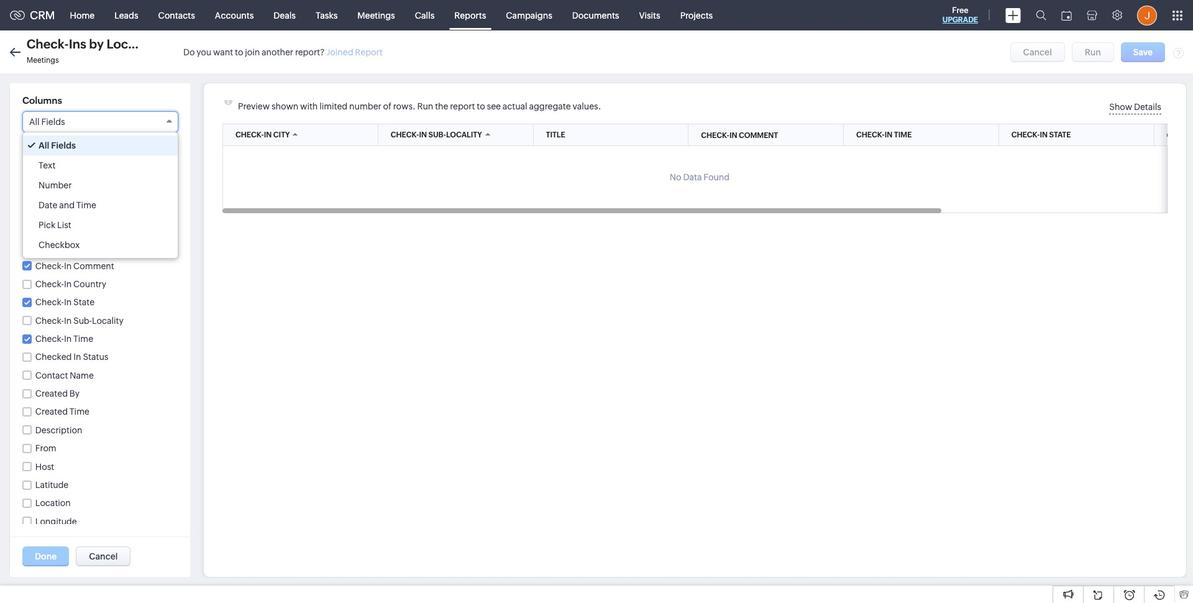 Task type: describe. For each thing, give the bounding box(es) containing it.
check-in comment inside tab panel
[[35, 179, 114, 189]]

report?
[[295, 47, 325, 57]]

check-in address inside tab panel
[[35, 235, 106, 245]]

tab panel containing columns
[[16, 139, 184, 413]]

no data found
[[670, 172, 730, 182]]

ins
[[69, 37, 86, 51]]

group
[[36, 363, 61, 373]]

calls link
[[405, 0, 445, 30]]

check-in city inside tab panel
[[35, 300, 90, 310]]

fields for list box containing all fields
[[51, 141, 76, 150]]

accounts link
[[205, 0, 264, 30]]

check-in by
[[35, 224, 84, 234]]

save
[[1134, 47, 1153, 57]]

save button
[[1122, 42, 1166, 62]]

checkbox option
[[23, 235, 178, 255]]

details
[[1135, 102, 1162, 112]]

0 horizontal spatial run
[[417, 101, 434, 111]]

all fields inside field
[[29, 117, 65, 127]]

contacts link
[[148, 0, 205, 30]]

0 vertical spatial by
[[73, 224, 84, 234]]

selected for columns
[[70, 403, 106, 413]]

2 vertical spatial columns
[[72, 386, 111, 396]]

meetings link
[[348, 0, 405, 30]]

0 vertical spatial to
[[235, 47, 243, 57]]

leads
[[114, 10, 138, 20]]

to
[[68, 254, 78, 264]]

rows.
[[393, 101, 416, 111]]

preview
[[238, 101, 270, 111]]

aggregate
[[22, 386, 70, 396]]

text
[[39, 160, 56, 170]]

actual
[[503, 101, 528, 111]]

number
[[39, 180, 72, 190]]

created time
[[35, 407, 89, 417]]

projects
[[681, 10, 713, 20]]

description
[[35, 425, 82, 435]]

2 address from the top
[[73, 235, 106, 245]]

1 vertical spatial column
[[36, 403, 68, 413]]

run inside button
[[1085, 47, 1102, 57]]

Search Fields text field
[[23, 137, 178, 157]]

date
[[39, 200, 57, 210]]

text option
[[23, 155, 178, 175]]

created by
[[35, 389, 80, 399]]

contact name
[[35, 370, 94, 380]]

report
[[450, 101, 475, 111]]

no for aggregate columns
[[22, 403, 34, 413]]

run button
[[1072, 42, 1115, 62]]

name
[[70, 370, 94, 380]]

all fields inside option
[[39, 141, 76, 150]]

checked
[[35, 352, 72, 362]]

time inside option
[[76, 200, 96, 210]]

meetings inside meetings link
[[358, 10, 395, 20]]

meetings inside 'check-ins by locality meetings'
[[27, 56, 59, 65]]

pick
[[39, 220, 55, 230]]

checked in status
[[35, 352, 108, 362]]

accounts
[[215, 10, 254, 20]]

projects link
[[671, 0, 723, 30]]

number
[[349, 101, 382, 111]]

visits link
[[630, 0, 671, 30]]

no column selected
[[22, 403, 106, 413]]

day
[[47, 188, 62, 198]]

state inside tab panel
[[73, 216, 95, 226]]

all day
[[35, 188, 62, 198]]

want
[[213, 47, 233, 57]]

1 vertical spatial by
[[70, 389, 80, 399]]

crm link
[[10, 9, 55, 22]]

tasks link
[[306, 0, 348, 30]]

longitude
[[35, 516, 77, 526]]

join
[[245, 47, 260, 57]]

latitude
[[35, 480, 69, 490]]

list box containing all fields
[[23, 132, 178, 258]]

created for created time
[[35, 407, 68, 417]]

check- inside 'check-ins by locality meetings'
[[27, 37, 69, 51]]

contact
[[35, 370, 68, 380]]

0 vertical spatial check-in address
[[35, 206, 106, 216]]

see
[[487, 101, 501, 111]]

campaigns link
[[496, 0, 563, 30]]

visits
[[639, 10, 661, 20]]

host
[[35, 462, 54, 472]]

2 vertical spatial all
[[35, 188, 46, 198]]

another
[[262, 47, 294, 57]]

related
[[35, 254, 66, 264]]

date and time
[[39, 200, 96, 210]]

do
[[183, 47, 195, 57]]

country
[[73, 279, 106, 289]]

0 vertical spatial columns
[[22, 95, 62, 106]]

locality inside 'check-ins by locality meetings'
[[107, 37, 153, 51]]

selected for groups
[[63, 363, 99, 373]]

found
[[704, 172, 730, 182]]

check-in sub-locality inside tab panel
[[35, 318, 124, 328]]

crm
[[30, 9, 55, 22]]

from
[[35, 443, 56, 453]]

2 vertical spatial meetings
[[35, 167, 74, 177]]

check-ins by locality meetings
[[27, 37, 153, 65]]

show details
[[1110, 102, 1162, 112]]



Task type: locate. For each thing, give the bounding box(es) containing it.
limited
[[320, 101, 348, 111]]

related to
[[35, 254, 78, 264]]

reports link
[[445, 0, 496, 30]]

values.
[[573, 101, 601, 111]]

time inside tab panel
[[73, 198, 93, 208]]

0 vertical spatial meetings
[[358, 10, 395, 20]]

all for all fields field
[[29, 117, 40, 127]]

fields
[[41, 117, 65, 127], [51, 141, 76, 150]]

location
[[35, 498, 71, 508]]

all for list box containing all fields
[[39, 141, 49, 150]]

in
[[264, 131, 272, 139], [264, 131, 272, 139], [419, 131, 427, 139], [419, 131, 427, 139], [885, 131, 893, 139], [885, 131, 893, 139], [1040, 131, 1048, 139], [1040, 131, 1048, 139], [730, 131, 738, 140], [730, 131, 738, 140], [64, 179, 72, 189], [64, 198, 72, 208], [64, 206, 72, 216], [64, 216, 72, 226], [64, 224, 72, 234], [64, 235, 72, 245], [64, 243, 72, 253], [64, 261, 72, 271], [64, 279, 72, 289], [64, 297, 72, 307], [64, 300, 72, 310], [64, 316, 72, 326], [64, 318, 72, 328], [64, 334, 72, 344], [74, 352, 81, 362]]

by right 'list'
[[73, 224, 84, 234]]

1 vertical spatial cancel button
[[76, 547, 131, 566]]

0 vertical spatial run
[[1085, 47, 1102, 57]]

by
[[73, 224, 84, 234], [70, 389, 80, 399]]

address
[[73, 206, 106, 216], [73, 235, 106, 245]]

check-in address up 'list'
[[35, 206, 106, 216]]

0 vertical spatial created
[[35, 389, 68, 399]]

row groups
[[22, 281, 77, 292]]

1 vertical spatial fields
[[51, 141, 76, 150]]

1 vertical spatial cancel
[[89, 552, 118, 561]]

created
[[35, 389, 68, 399], [35, 407, 68, 417]]

and
[[59, 200, 75, 210]]

no for column groups
[[22, 363, 34, 373]]

1 horizontal spatial run
[[1085, 47, 1102, 57]]

shown
[[272, 101, 299, 111]]

cancel button down longitude
[[76, 547, 131, 566]]

groups up no group selected
[[60, 346, 92, 357]]

groups
[[44, 281, 77, 292], [60, 346, 92, 357]]

to left see
[[477, 101, 485, 111]]

deals link
[[264, 0, 306, 30]]

deals
[[274, 10, 296, 20]]

0 vertical spatial column
[[22, 346, 58, 357]]

no left group
[[22, 363, 34, 373]]

preview shown with limited number of rows. run the report to see actual aggregate values.
[[238, 101, 601, 111]]

by up no column selected
[[70, 389, 80, 399]]

check-
[[27, 37, 69, 51], [236, 131, 264, 139], [236, 131, 264, 139], [391, 131, 419, 139], [391, 131, 419, 139], [857, 131, 885, 139], [857, 131, 885, 139], [1012, 131, 1040, 139], [1012, 131, 1040, 139], [702, 131, 730, 140], [702, 131, 730, 140], [1167, 131, 1194, 140], [1167, 131, 1194, 140], [35, 179, 64, 189], [35, 198, 64, 208], [35, 206, 64, 216], [35, 216, 64, 226], [35, 224, 64, 234], [35, 235, 64, 245], [35, 243, 64, 253], [35, 261, 64, 271], [35, 279, 64, 289], [35, 297, 64, 307], [35, 300, 64, 310], [35, 316, 64, 326], [35, 318, 64, 328], [35, 334, 64, 344]]

reports
[[455, 10, 486, 20]]

campaigns
[[506, 10, 553, 20]]

cancel for topmost cancel button
[[1024, 47, 1053, 57]]

check-in country
[[35, 279, 106, 289]]

state
[[1050, 131, 1072, 139], [1050, 131, 1072, 139], [73, 216, 95, 226], [73, 297, 95, 307]]

fields for all fields field
[[41, 117, 65, 127]]

tab panel
[[16, 139, 184, 413]]

check-in city
[[236, 131, 290, 139], [236, 131, 290, 139], [35, 243, 90, 253], [35, 300, 90, 310]]

all inside all fields option
[[39, 141, 49, 150]]

leads link
[[105, 0, 148, 30]]

the
[[435, 101, 449, 111]]

all inside all fields field
[[29, 117, 40, 127]]

groups for row groups
[[44, 281, 77, 292]]

fields inside field
[[41, 117, 65, 127]]

documents link
[[563, 0, 630, 30]]

1 created from the top
[[35, 389, 68, 399]]

columns down name
[[72, 386, 111, 396]]

0 vertical spatial selected
[[63, 363, 99, 373]]

meetings down crm
[[27, 56, 59, 65]]

1 vertical spatial all fields
[[39, 141, 76, 150]]

documents
[[573, 10, 620, 20]]

1 vertical spatial meetings
[[27, 56, 59, 65]]

groups for column groups
[[60, 346, 92, 357]]

you
[[197, 47, 212, 57]]

address up the to
[[73, 235, 106, 245]]

home link
[[60, 0, 105, 30]]

all fields
[[29, 117, 65, 127], [39, 141, 76, 150]]

aggregate
[[529, 101, 571, 111]]

check-in address down check-in by on the left top of page
[[35, 235, 106, 245]]

locality inside tab panel
[[92, 318, 124, 328]]

created down the contact
[[35, 389, 68, 399]]

created down created by
[[35, 407, 68, 417]]

fields inside option
[[51, 141, 76, 150]]

free
[[953, 6, 969, 15]]

pick list
[[39, 220, 71, 230]]

with
[[300, 101, 318, 111]]

0 horizontal spatial cancel button
[[76, 547, 131, 566]]

no down 'aggregate'
[[22, 403, 34, 413]]

of
[[383, 101, 392, 111]]

selected
[[63, 363, 99, 373], [70, 403, 106, 413]]

meetings up number
[[35, 167, 74, 177]]

run
[[1085, 47, 1102, 57], [417, 101, 434, 111]]

aggregate columns
[[22, 386, 111, 396]]

do you want to join another report?
[[183, 47, 325, 57]]

1 horizontal spatial cancel button
[[1011, 42, 1066, 62]]

cancel button left run button
[[1011, 42, 1066, 62]]

selected down aggregate columns
[[70, 403, 106, 413]]

0 vertical spatial no
[[670, 172, 682, 182]]

sub-
[[429, 131, 446, 139], [429, 131, 446, 139], [73, 316, 92, 326], [73, 318, 92, 328]]

1 horizontal spatial to
[[477, 101, 485, 111]]

1 vertical spatial check-in address
[[35, 235, 106, 245]]

1 vertical spatial no
[[22, 363, 34, 373]]

1 address from the top
[[73, 206, 106, 216]]

check-in time
[[857, 131, 912, 139], [857, 131, 912, 139], [35, 198, 93, 208], [35, 334, 93, 344]]

by
[[89, 37, 104, 51]]

created for created by
[[35, 389, 68, 399]]

no group selected
[[22, 363, 99, 373]]

column down created by
[[36, 403, 68, 413]]

column up group
[[22, 346, 58, 357]]

2 vertical spatial no
[[22, 403, 34, 413]]

to left join
[[235, 47, 243, 57]]

column
[[22, 346, 58, 357], [36, 403, 68, 413]]

run left save button at the top right
[[1085, 47, 1102, 57]]

0 vertical spatial all fields
[[29, 117, 65, 127]]

show
[[1110, 102, 1133, 112]]

selected down "checked in status"
[[63, 363, 99, 373]]

1 vertical spatial all
[[39, 141, 49, 150]]

All Fields field
[[22, 111, 178, 132]]

1 horizontal spatial cancel
[[1024, 47, 1053, 57]]

0 horizontal spatial cancel
[[89, 552, 118, 561]]

free upgrade
[[943, 6, 979, 24]]

0 vertical spatial all
[[29, 117, 40, 127]]

upgrade
[[943, 16, 979, 24]]

check-in comment
[[702, 131, 779, 140], [702, 131, 779, 140], [35, 179, 114, 189], [35, 261, 114, 271]]

title
[[546, 131, 566, 139], [546, 131, 566, 139], [35, 160, 53, 170]]

contacts
[[158, 10, 195, 20]]

1 vertical spatial created
[[35, 407, 68, 417]]

1 vertical spatial selected
[[70, 403, 106, 413]]

0 vertical spatial groups
[[44, 281, 77, 292]]

1 vertical spatial run
[[417, 101, 434, 111]]

0 horizontal spatial to
[[235, 47, 243, 57]]

date and time option
[[23, 195, 178, 215]]

address down the number option
[[73, 206, 106, 216]]

2 created from the top
[[35, 407, 68, 417]]

tasks
[[316, 10, 338, 20]]

columns up text
[[22, 140, 62, 150]]

columns up all fields field
[[22, 95, 62, 106]]

1 vertical spatial address
[[73, 235, 106, 245]]

0 vertical spatial fields
[[41, 117, 65, 127]]

cancel button
[[1011, 42, 1066, 62], [76, 547, 131, 566]]

check-in address
[[35, 206, 106, 216], [35, 235, 106, 245]]

pick list option
[[23, 215, 178, 235]]

run left the
[[417, 101, 434, 111]]

0 vertical spatial cancel
[[1024, 47, 1053, 57]]

1 vertical spatial columns
[[22, 140, 62, 150]]

number option
[[23, 175, 178, 195]]

0 vertical spatial address
[[73, 206, 106, 216]]

calls
[[415, 10, 435, 20]]

row
[[22, 281, 42, 292]]

title inside tab panel
[[35, 160, 53, 170]]

1 vertical spatial groups
[[60, 346, 92, 357]]

groups right row
[[44, 281, 77, 292]]

0 vertical spatial cancel button
[[1011, 42, 1066, 62]]

cancel for left cancel button
[[89, 552, 118, 561]]

to
[[235, 47, 243, 57], [477, 101, 485, 111]]

no left 'data'
[[670, 172, 682, 182]]

cancel
[[1024, 47, 1053, 57], [89, 552, 118, 561]]

1 vertical spatial to
[[477, 101, 485, 111]]

home
[[70, 10, 95, 20]]

check-in sub-locality
[[391, 131, 482, 139], [391, 131, 482, 139], [35, 316, 124, 326], [35, 318, 124, 328]]

all fields option
[[23, 136, 178, 155]]

tab list
[[16, 102, 184, 125]]

comment
[[739, 131, 779, 140], [739, 131, 779, 140], [73, 179, 114, 189], [73, 261, 114, 271]]

checkbox
[[39, 240, 80, 250]]

status
[[83, 352, 108, 362]]

data
[[684, 172, 702, 182]]

list
[[57, 220, 71, 230]]

meetings left calls "link"
[[358, 10, 395, 20]]

time
[[895, 131, 912, 139], [895, 131, 912, 139], [73, 198, 93, 208], [76, 200, 96, 210], [73, 334, 93, 344], [70, 407, 89, 417]]

list box
[[23, 132, 178, 258]]

check-in state
[[1012, 131, 1072, 139], [1012, 131, 1072, 139], [35, 216, 95, 226], [35, 297, 95, 307]]



Task type: vqa. For each thing, say whether or not it's contained in the screenshot.
Search icon
no



